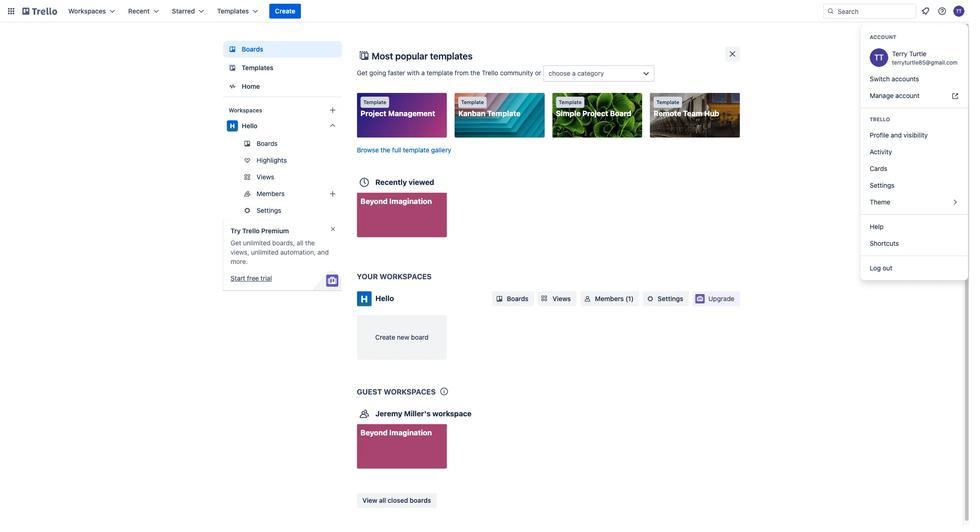 Task type: describe. For each thing, give the bounding box(es) containing it.
management
[[389, 109, 436, 118]]

0 notifications image
[[921, 6, 932, 17]]

beyond imagination link for jeremy
[[357, 424, 447, 469]]

imagination for miller's
[[390, 428, 432, 437]]

starred
[[172, 7, 195, 15]]

project inside 'template simple project board'
[[583, 109, 609, 118]]

cards
[[871, 165, 888, 172]]

terry
[[893, 50, 908, 58]]

more.
[[231, 258, 248, 265]]

recent
[[128, 7, 150, 15]]

miller's
[[404, 409, 431, 418]]

free
[[247, 274, 259, 282]]

templates inside popup button
[[217, 7, 249, 15]]

community
[[501, 69, 534, 77]]

manage account link
[[861, 87, 969, 104]]

create for create
[[275, 7, 296, 15]]

home link
[[223, 78, 342, 95]]

visibility
[[904, 131, 929, 139]]

your
[[357, 272, 378, 281]]

accounts
[[892, 75, 920, 83]]

viewed
[[409, 178, 435, 186]]

workspaces button
[[63, 4, 121, 19]]

0 horizontal spatial hello
[[242, 122, 258, 130]]

project inside 'template project management'
[[361, 109, 387, 118]]

create a workspace image
[[327, 105, 339, 116]]

template simple project board
[[556, 99, 632, 118]]

help
[[871, 223, 884, 231]]

1 sm image from the left
[[495, 294, 505, 304]]

upgrade
[[709, 295, 735, 303]]

choose a category
[[549, 69, 605, 77]]

create button
[[270, 4, 301, 19]]

start free trial button
[[231, 274, 272, 283]]

try
[[231, 227, 241, 235]]

0 vertical spatial boards
[[242, 45, 264, 53]]

the for try trello premium get unlimited boards, all the views, unlimited automation, and more.
[[305, 239, 315, 247]]

0 vertical spatial trello
[[482, 69, 499, 77]]

guest
[[357, 387, 382, 396]]

switch accounts link
[[861, 71, 969, 87]]

most
[[372, 50, 394, 61]]

settings for hello settings link
[[658, 295, 684, 303]]

most popular templates
[[372, 50, 473, 61]]

0 vertical spatial views
[[257, 173, 275, 181]]

starred button
[[167, 4, 210, 19]]

beyond imagination link for recently
[[357, 193, 447, 237]]

workspaces inside dropdown button
[[68, 7, 106, 15]]

upgrade button
[[693, 291, 741, 306]]

0 horizontal spatial a
[[422, 69, 425, 77]]

hub
[[705, 109, 720, 118]]

back to home image
[[22, 4, 57, 19]]

open information menu image
[[938, 7, 948, 16]]

template board image
[[227, 62, 238, 73]]

forward image
[[340, 188, 352, 199]]

switch
[[871, 75, 891, 83]]

recently
[[376, 178, 407, 186]]

manage account
[[871, 92, 920, 99]]

jeremy
[[376, 409, 403, 418]]

boards,
[[273, 239, 295, 247]]

boards
[[410, 497, 431, 504]]

1 horizontal spatial a
[[573, 69, 576, 77]]

home
[[242, 83, 260, 90]]

premium
[[261, 227, 289, 235]]

log
[[871, 264, 882, 272]]

create for create new board
[[376, 333, 396, 341]]

going
[[370, 69, 387, 77]]

turtle
[[910, 50, 927, 58]]

view
[[363, 497, 378, 504]]

boards for highlights
[[257, 140, 278, 147]]

your workspaces
[[357, 272, 432, 281]]

profile and visibility link
[[861, 127, 969, 144]]

1 vertical spatial template
[[403, 146, 430, 154]]

remote
[[654, 109, 682, 118]]

primary element
[[0, 0, 971, 22]]

shortcuts button
[[861, 235, 969, 252]]

all inside try trello premium get unlimited boards, all the views, unlimited automation, and more.
[[297, 239, 304, 247]]

(1)
[[626, 295, 634, 303]]

1 vertical spatial hello
[[376, 294, 394, 303]]

beyond imagination for recently
[[361, 197, 432, 205]]

create new board
[[376, 333, 429, 341]]

and inside try trello premium get unlimited boards, all the views, unlimited automation, and more.
[[318, 248, 329, 256]]

sm image
[[646, 294, 656, 304]]

members (1)
[[596, 295, 634, 303]]

theme
[[871, 198, 891, 206]]

manage
[[871, 92, 894, 99]]

full
[[392, 146, 402, 154]]

members for members (1)
[[596, 295, 624, 303]]

view all closed boards
[[363, 497, 431, 504]]

account
[[896, 92, 920, 99]]

trial
[[261, 274, 272, 282]]

boards for views
[[507, 295, 529, 303]]

highlights link
[[223, 153, 342, 168]]

template kanban template
[[459, 99, 521, 118]]

recently viewed
[[376, 178, 435, 186]]

browse
[[357, 146, 379, 154]]

boards link for views
[[492, 291, 535, 306]]

help link
[[861, 218, 969, 235]]

terryturtle85@gmail.com
[[893, 59, 959, 66]]

0 vertical spatial h
[[230, 122, 235, 130]]

1 horizontal spatial views link
[[538, 291, 577, 306]]

recent button
[[123, 4, 165, 19]]

shortcuts
[[871, 240, 900, 247]]

0 vertical spatial settings
[[871, 182, 895, 189]]

workspaces for guest workspaces
[[384, 387, 436, 396]]

views,
[[231, 248, 249, 256]]



Task type: vqa. For each thing, say whether or not it's contained in the screenshot.
left Trello
yes



Task type: locate. For each thing, give the bounding box(es) containing it.
terry turtle (terryturtle) image
[[954, 6, 965, 17]]

workspaces
[[380, 272, 432, 281], [384, 387, 436, 396]]

0 horizontal spatial sm image
[[495, 294, 505, 304]]

2 vertical spatial boards link
[[492, 291, 535, 306]]

terry turtle (terryturtle) image
[[871, 48, 889, 67]]

settings right sm image
[[658, 295, 684, 303]]

trello
[[482, 69, 499, 77], [871, 116, 891, 122], [242, 227, 260, 235]]

beyond
[[361, 197, 388, 205], [361, 428, 388, 437]]

0 vertical spatial get
[[357, 69, 368, 77]]

all up automation,
[[297, 239, 304, 247]]

template down going
[[364, 99, 387, 105]]

profile
[[871, 131, 890, 139]]

0 vertical spatial the
[[471, 69, 481, 77]]

1 horizontal spatial h
[[361, 293, 368, 304]]

all right the view
[[379, 497, 386, 504]]

1 vertical spatial and
[[318, 248, 329, 256]]

activity link
[[861, 144, 969, 160]]

h down your
[[361, 293, 368, 304]]

from
[[455, 69, 469, 77]]

0 horizontal spatial members
[[257, 190, 285, 198]]

log out
[[871, 264, 893, 272]]

1 horizontal spatial settings
[[658, 295, 684, 303]]

view all closed boards button
[[357, 493, 437, 508]]

0 vertical spatial boards link
[[223, 41, 342, 58]]

1 vertical spatial boards link
[[223, 136, 342, 151]]

1 vertical spatial trello
[[871, 116, 891, 122]]

beyond for jeremy miller's workspace
[[361, 428, 388, 437]]

create inside button
[[275, 7, 296, 15]]

1 vertical spatial views
[[553, 295, 571, 303]]

hello down home
[[242, 122, 258, 130]]

0 vertical spatial members
[[257, 190, 285, 198]]

0 vertical spatial unlimited
[[243, 239, 271, 247]]

board
[[611, 109, 632, 118]]

2 horizontal spatial trello
[[871, 116, 891, 122]]

template up remote
[[657, 99, 680, 105]]

beyond imagination link down jeremy
[[357, 424, 447, 469]]

template right "kanban"
[[488, 109, 521, 118]]

1 vertical spatial beyond
[[361, 428, 388, 437]]

account
[[871, 34, 897, 40]]

kanban
[[459, 109, 486, 118]]

workspaces up miller's
[[384, 387, 436, 396]]

1 beyond imagination from the top
[[361, 197, 432, 205]]

0 vertical spatial workspaces
[[68, 7, 106, 15]]

1 horizontal spatial workspaces
[[229, 107, 262, 113]]

board image
[[227, 44, 238, 55]]

template up "kanban"
[[461, 99, 484, 105]]

team
[[684, 109, 703, 118]]

settings link
[[861, 177, 969, 194], [223, 203, 342, 218], [643, 291, 690, 306]]

settings
[[871, 182, 895, 189], [257, 207, 282, 214], [658, 295, 684, 303]]

hello
[[242, 122, 258, 130], [376, 294, 394, 303]]

theme button
[[861, 194, 969, 211]]

2 vertical spatial the
[[305, 239, 315, 247]]

profile and visibility
[[871, 131, 929, 139]]

boards
[[242, 45, 264, 53], [257, 140, 278, 147], [507, 295, 529, 303]]

0 horizontal spatial trello
[[242, 227, 260, 235]]

beyond imagination link down recently viewed
[[357, 193, 447, 237]]

1 vertical spatial unlimited
[[251, 248, 279, 256]]

0 vertical spatial beyond imagination link
[[357, 193, 447, 237]]

workspace
[[433, 409, 472, 418]]

2 beyond imagination from the top
[[361, 428, 432, 437]]

cards link
[[861, 160, 969, 177]]

and right profile
[[892, 131, 903, 139]]

trello left community
[[482, 69, 499, 77]]

faster
[[388, 69, 406, 77]]

workspaces for your workspaces
[[380, 272, 432, 281]]

members
[[257, 190, 285, 198], [596, 295, 624, 303]]

trello right the try
[[242, 227, 260, 235]]

0 vertical spatial views link
[[223, 170, 342, 185]]

trello up profile
[[871, 116, 891, 122]]

simple
[[556, 109, 581, 118]]

0 horizontal spatial all
[[297, 239, 304, 247]]

template project management
[[361, 99, 436, 118]]

settings up premium
[[257, 207, 282, 214]]

1 horizontal spatial all
[[379, 497, 386, 504]]

1 vertical spatial h
[[361, 293, 368, 304]]

trello inside try trello premium get unlimited boards, all the views, unlimited automation, and more.
[[242, 227, 260, 235]]

and
[[892, 131, 903, 139], [318, 248, 329, 256]]

2 project from the left
[[583, 109, 609, 118]]

1 vertical spatial get
[[231, 239, 242, 247]]

0 horizontal spatial and
[[318, 248, 329, 256]]

1 vertical spatial workspaces
[[229, 107, 262, 113]]

h down 'home' image
[[230, 122, 235, 130]]

the inside try trello premium get unlimited boards, all the views, unlimited automation, and more.
[[305, 239, 315, 247]]

browse the full template gallery
[[357, 146, 452, 154]]

Search field
[[835, 4, 917, 18]]

a right with
[[422, 69, 425, 77]]

try trello premium get unlimited boards, all the views, unlimited automation, and more.
[[231, 227, 329, 265]]

1 beyond from the top
[[361, 197, 388, 205]]

project up browse on the top left of page
[[361, 109, 387, 118]]

beyond down jeremy
[[361, 428, 388, 437]]

0 vertical spatial create
[[275, 7, 296, 15]]

2 vertical spatial boards
[[507, 295, 529, 303]]

unlimited up views,
[[243, 239, 271, 247]]

settings link for hello
[[643, 291, 690, 306]]

0 vertical spatial workspaces
[[380, 272, 432, 281]]

create
[[275, 7, 296, 15], [376, 333, 396, 341]]

0 vertical spatial settings link
[[861, 177, 969, 194]]

the right from
[[471, 69, 481, 77]]

templates up board image
[[217, 7, 249, 15]]

template up simple
[[559, 99, 582, 105]]

0 vertical spatial imagination
[[390, 197, 432, 205]]

sm image
[[495, 294, 505, 304], [583, 294, 593, 304]]

2 sm image from the left
[[583, 294, 593, 304]]

all
[[297, 239, 304, 247], [379, 497, 386, 504]]

0 horizontal spatial get
[[231, 239, 242, 247]]

1 vertical spatial settings
[[257, 207, 282, 214]]

gallery
[[432, 146, 452, 154]]

search image
[[828, 7, 835, 15]]

0 vertical spatial templates
[[217, 7, 249, 15]]

the left full
[[381, 146, 391, 154]]

1 vertical spatial workspaces
[[384, 387, 436, 396]]

2 beyond from the top
[[361, 428, 388, 437]]

choose
[[549, 69, 571, 77]]

1 horizontal spatial create
[[376, 333, 396, 341]]

guest workspaces
[[357, 387, 436, 396]]

template inside 'template simple project board'
[[559, 99, 582, 105]]

a right choose
[[573, 69, 576, 77]]

template
[[427, 69, 453, 77], [403, 146, 430, 154]]

beyond imagination down jeremy
[[361, 428, 432, 437]]

beyond imagination
[[361, 197, 432, 205], [361, 428, 432, 437]]

1 vertical spatial beyond imagination
[[361, 428, 432, 437]]

imagination down miller's
[[390, 428, 432, 437]]

out
[[883, 264, 893, 272]]

template for remote
[[657, 99, 680, 105]]

or
[[536, 69, 542, 77]]

popular
[[396, 50, 428, 61]]

1 imagination from the top
[[390, 197, 432, 205]]

0 vertical spatial hello
[[242, 122, 258, 130]]

get going faster with a template from the trello community or
[[357, 69, 543, 77]]

template
[[364, 99, 387, 105], [461, 99, 484, 105], [559, 99, 582, 105], [657, 99, 680, 105], [488, 109, 521, 118]]

1 horizontal spatial project
[[583, 109, 609, 118]]

settings link down activity "link"
[[861, 177, 969, 194]]

0 horizontal spatial workspaces
[[68, 7, 106, 15]]

members for members
[[257, 190, 285, 198]]

template inside template remote team hub
[[657, 99, 680, 105]]

add image
[[327, 188, 339, 199]]

members link
[[223, 186, 352, 201]]

h
[[230, 122, 235, 130], [361, 293, 368, 304]]

template for kanban
[[461, 99, 484, 105]]

project left board
[[583, 109, 609, 118]]

templates button
[[212, 4, 264, 19]]

2 horizontal spatial settings
[[871, 182, 895, 189]]

beyond for recently viewed
[[361, 197, 388, 205]]

2 vertical spatial settings link
[[643, 291, 690, 306]]

1 vertical spatial members
[[596, 295, 624, 303]]

beyond imagination link
[[357, 193, 447, 237], [357, 424, 447, 469]]

beyond imagination for jeremy
[[361, 428, 432, 437]]

2 horizontal spatial the
[[471, 69, 481, 77]]

start free trial
[[231, 274, 272, 282]]

0 horizontal spatial views
[[257, 173, 275, 181]]

template remote team hub
[[654, 99, 720, 118]]

settings link down members link
[[223, 203, 342, 218]]

2 beyond imagination link from the top
[[357, 424, 447, 469]]

template for project
[[364, 99, 387, 105]]

settings up theme
[[871, 182, 895, 189]]

2 imagination from the top
[[390, 428, 432, 437]]

2 vertical spatial trello
[[242, 227, 260, 235]]

members left the (1)
[[596, 295, 624, 303]]

home image
[[227, 81, 238, 92]]

get
[[357, 69, 368, 77], [231, 239, 242, 247]]

1 horizontal spatial and
[[892, 131, 903, 139]]

switch accounts
[[871, 75, 920, 83]]

1 vertical spatial settings link
[[223, 203, 342, 218]]

imagination for viewed
[[390, 197, 432, 205]]

1 vertical spatial all
[[379, 497, 386, 504]]

1 horizontal spatial sm image
[[583, 294, 593, 304]]

with
[[407, 69, 420, 77]]

hello down your workspaces
[[376, 294, 394, 303]]

1 horizontal spatial hello
[[376, 294, 394, 303]]

new
[[397, 333, 410, 341]]

0 vertical spatial all
[[297, 239, 304, 247]]

template inside 'template project management'
[[364, 99, 387, 105]]

unlimited down boards,
[[251, 248, 279, 256]]

the up automation,
[[305, 239, 315, 247]]

browse the full template gallery link
[[357, 146, 452, 154]]

0 horizontal spatial settings link
[[223, 203, 342, 218]]

0 horizontal spatial create
[[275, 7, 296, 15]]

1 vertical spatial views link
[[538, 291, 577, 306]]

template right full
[[403, 146, 430, 154]]

the
[[471, 69, 481, 77], [381, 146, 391, 154], [305, 239, 315, 247]]

1 project from the left
[[361, 109, 387, 118]]

settings link for trello
[[861, 177, 969, 194]]

0 vertical spatial and
[[892, 131, 903, 139]]

0 horizontal spatial project
[[361, 109, 387, 118]]

1 horizontal spatial settings link
[[643, 291, 690, 306]]

2 horizontal spatial settings link
[[861, 177, 969, 194]]

boards link for highlights
[[223, 136, 342, 151]]

get inside try trello premium get unlimited boards, all the views, unlimited automation, and more.
[[231, 239, 242, 247]]

all inside button
[[379, 497, 386, 504]]

0 vertical spatial template
[[427, 69, 453, 77]]

1 vertical spatial beyond imagination link
[[357, 424, 447, 469]]

get left going
[[357, 69, 368, 77]]

category
[[578, 69, 605, 77]]

0 horizontal spatial views link
[[223, 170, 342, 185]]

1 vertical spatial the
[[381, 146, 391, 154]]

1 horizontal spatial the
[[381, 146, 391, 154]]

template down templates
[[427, 69, 453, 77]]

1 vertical spatial templates
[[242, 64, 274, 72]]

highlights
[[257, 156, 287, 164]]

terry turtle terryturtle85@gmail.com
[[893, 50, 959, 66]]

templates up home
[[242, 64, 274, 72]]

get up views,
[[231, 239, 242, 247]]

settings for left settings link
[[257, 207, 282, 214]]

imagination down recently viewed
[[390, 197, 432, 205]]

workspaces
[[68, 7, 106, 15], [229, 107, 262, 113]]

0 horizontal spatial settings
[[257, 207, 282, 214]]

1 horizontal spatial views
[[553, 295, 571, 303]]

members down highlights
[[257, 190, 285, 198]]

1 vertical spatial create
[[376, 333, 396, 341]]

1 vertical spatial boards
[[257, 140, 278, 147]]

board
[[411, 333, 429, 341]]

1 horizontal spatial trello
[[482, 69, 499, 77]]

the for get going faster with a template from the trello community or
[[471, 69, 481, 77]]

0 vertical spatial beyond
[[361, 197, 388, 205]]

start
[[231, 274, 245, 282]]

1 vertical spatial imagination
[[390, 428, 432, 437]]

1 beyond imagination link from the top
[[357, 193, 447, 237]]

0 horizontal spatial the
[[305, 239, 315, 247]]

settings link right the (1)
[[643, 291, 690, 306]]

0 vertical spatial beyond imagination
[[361, 197, 432, 205]]

activity
[[871, 148, 893, 156]]

templates link
[[223, 59, 342, 76]]

0 horizontal spatial h
[[230, 122, 235, 130]]

1 horizontal spatial get
[[357, 69, 368, 77]]

beyond down recently
[[361, 197, 388, 205]]

template for simple
[[559, 99, 582, 105]]

workspaces right your
[[380, 272, 432, 281]]

log out button
[[861, 260, 969, 277]]

2 vertical spatial settings
[[658, 295, 684, 303]]

templates
[[430, 50, 473, 61]]

1 horizontal spatial members
[[596, 295, 624, 303]]

beyond imagination down recently
[[361, 197, 432, 205]]

and right automation,
[[318, 248, 329, 256]]



